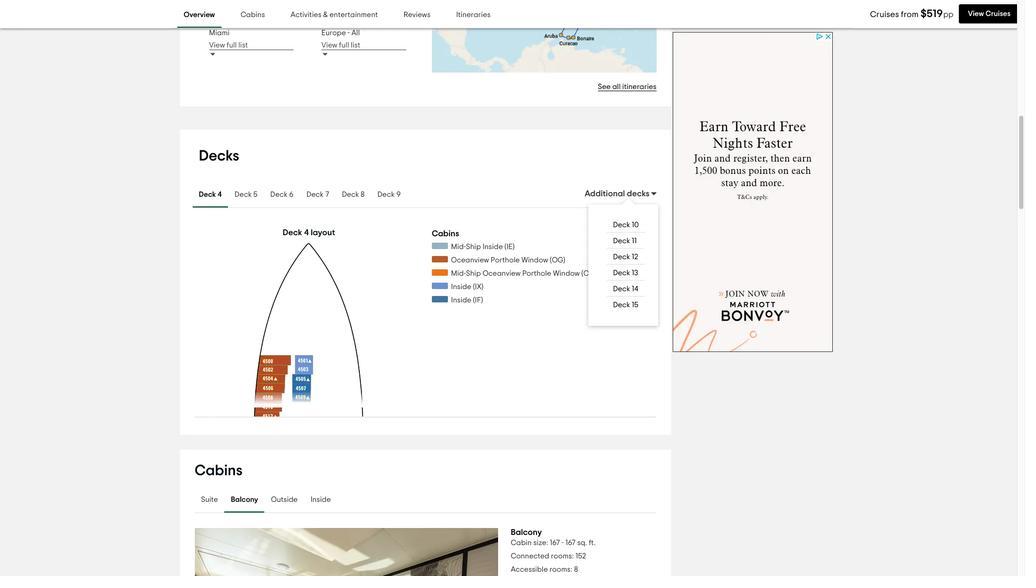Task type: locate. For each thing, give the bounding box(es) containing it.
0 horizontal spatial full
[[227, 42, 237, 49]]

list
[[238, 42, 248, 49], [351, 42, 360, 49]]

1 full from the left
[[227, 42, 237, 49]]

cruises left from
[[870, 10, 899, 19]]

caribbean
[[321, 6, 359, 13], [321, 18, 359, 25]]

og
[[552, 257, 563, 264]]

istanbul le havre miami
[[209, 6, 240, 37]]

list down all
[[351, 42, 360, 49]]

( down ix at the left of page
[[473, 297, 475, 304]]

pp
[[943, 11, 954, 19]]

view down europe
[[321, 42, 337, 49]]

deck 9
[[378, 191, 401, 199]]

view full list down europe
[[321, 42, 360, 49]]

1 horizontal spatial view
[[321, 42, 337, 49]]

all
[[351, 29, 360, 37]]

havre
[[219, 18, 240, 25]]

reviews link
[[397, 3, 437, 28]]

deck left 10
[[613, 222, 630, 229]]

rooms: for accessible
[[550, 567, 572, 574]]

view full list down miami
[[209, 42, 248, 49]]

if
[[475, 297, 481, 304]]

cabins
[[241, 11, 265, 19], [432, 230, 459, 238], [195, 464, 243, 479]]

rooms: for connected
[[551, 553, 574, 561]]

deck left 13 at the top right of page
[[613, 270, 630, 277]]

deck left 12
[[613, 254, 630, 261]]

see all itineraries
[[598, 83, 657, 91]]

deck left 6
[[270, 191, 288, 199]]

cruises
[[870, 10, 899, 19], [986, 10, 1011, 18]]

deck for deck 5
[[235, 191, 252, 199]]

view
[[968, 10, 984, 18], [209, 42, 225, 49], [321, 42, 337, 49]]

0 horizontal spatial porthole
[[491, 257, 520, 264]]

deck left 14
[[613, 286, 630, 293]]

15
[[632, 302, 639, 309]]

) up the mid-ship oceanview porthole window ( of
[[563, 257, 565, 264]]

0 horizontal spatial window
[[522, 257, 548, 264]]

deck for deck 7
[[306, 191, 324, 199]]

1 horizontal spatial window
[[553, 270, 580, 278]]

balcony up cabin
[[511, 529, 542, 537]]

0 horizontal spatial view
[[209, 42, 225, 49]]

1 horizontal spatial list
[[351, 42, 360, 49]]

balcony right suite
[[231, 497, 258, 504]]

) up inside ( if )
[[482, 284, 483, 291]]

deck for deck 13
[[613, 270, 630, 277]]

8
[[361, 191, 365, 199], [574, 567, 578, 574]]

0 vertical spatial window
[[522, 257, 548, 264]]

full for europe - all
[[339, 42, 349, 49]]

additional
[[585, 190, 625, 198]]

167
[[550, 540, 560, 547], [565, 540, 576, 547]]

4 for deck 4 layout
[[304, 229, 309, 237]]

cabins for balcony
[[195, 464, 243, 479]]

mid- for mid-ship inside ( ie )
[[451, 243, 466, 251]]

4 left deck 5
[[218, 191, 222, 199]]

inside right outside
[[311, 497, 331, 504]]

0 vertical spatial balcony
[[231, 497, 258, 504]]

deck right 7
[[342, 191, 359, 199]]

1 cruises from the left
[[870, 10, 899, 19]]

rooms: down "connected rooms: 152"
[[550, 567, 572, 574]]

0 vertical spatial rooms:
[[551, 553, 574, 561]]

7
[[325, 191, 329, 199]]

ship left ie
[[466, 243, 481, 251]]

deck left the layout
[[283, 229, 302, 237]]

activities & entertainment
[[291, 11, 378, 19]]

inside left ie
[[483, 243, 503, 251]]

see
[[598, 83, 611, 91]]

4 left the layout
[[304, 229, 309, 237]]

view for istanbul le havre miami
[[209, 42, 225, 49]]

deck left 9
[[378, 191, 395, 199]]

2 ship from the top
[[466, 270, 481, 278]]

list down havre
[[238, 42, 248, 49]]

window down og
[[553, 270, 580, 278]]

( up the mid-ship oceanview porthole window ( of
[[550, 257, 552, 264]]

1 horizontal spatial 8
[[574, 567, 578, 574]]

deck
[[199, 191, 216, 199], [235, 191, 252, 199], [270, 191, 288, 199], [306, 191, 324, 199], [342, 191, 359, 199], [378, 191, 395, 199], [613, 222, 630, 229], [283, 229, 302, 237], [613, 238, 630, 245], [613, 254, 630, 261], [613, 270, 630, 277], [613, 286, 630, 293], [613, 302, 630, 309]]

167 left sq.
[[565, 540, 576, 547]]

cabins up suite
[[195, 464, 243, 479]]

porthole
[[491, 257, 520, 264], [522, 270, 551, 278]]

ship up ix at the left of page
[[466, 270, 481, 278]]

2 full from the left
[[339, 42, 349, 49]]

1 vertical spatial cabins
[[432, 230, 459, 238]]

8 left deck 9
[[361, 191, 365, 199]]

) down ix at the left of page
[[481, 297, 483, 304]]

cabins right havre
[[241, 11, 265, 19]]

1 mid- from the top
[[451, 243, 466, 251]]

inside down inside ( ix )
[[451, 297, 471, 304]]

mid-
[[451, 243, 466, 251], [451, 270, 466, 278]]

2 mid- from the top
[[451, 270, 466, 278]]

inside
[[483, 243, 503, 251], [451, 284, 471, 291], [451, 297, 471, 304], [311, 497, 331, 504]]

balcony
[[231, 497, 258, 504], [511, 529, 542, 537]]

(
[[505, 243, 507, 251], [550, 257, 552, 264], [582, 270, 583, 278], [473, 284, 475, 291], [473, 297, 475, 304]]

deck 11
[[613, 238, 637, 245]]

deck 10
[[613, 222, 639, 229]]

cabins for mid-ship inside
[[432, 230, 459, 238]]

deck 5
[[235, 191, 258, 199]]

152
[[576, 553, 586, 561]]

window
[[522, 257, 548, 264], [553, 270, 580, 278]]

list for europe - all
[[351, 42, 360, 49]]

1 vertical spatial window
[[553, 270, 580, 278]]

)
[[513, 243, 515, 251], [563, 257, 565, 264], [482, 284, 483, 291], [481, 297, 483, 304]]

itineraries
[[456, 11, 491, 19]]

4 for deck 4
[[218, 191, 222, 199]]

cruises from $519 pp
[[870, 9, 954, 19]]

0 vertical spatial mid-
[[451, 243, 466, 251]]

entertainment
[[330, 11, 378, 19]]

1 horizontal spatial view full list
[[321, 42, 360, 49]]

0 vertical spatial 4
[[218, 191, 222, 199]]

0 horizontal spatial cruises
[[870, 10, 899, 19]]

deck left 7
[[306, 191, 324, 199]]

view down miami
[[209, 42, 225, 49]]

connected rooms: 152
[[511, 553, 586, 561]]

0 horizontal spatial list
[[238, 42, 248, 49]]

advertisement region
[[673, 32, 833, 352]]

1 vertical spatial porthole
[[522, 270, 551, 278]]

2 view full list from the left
[[321, 42, 360, 49]]

0 vertical spatial ship
[[466, 243, 481, 251]]

- left sq.
[[562, 540, 564, 547]]

deck left deck 5
[[199, 191, 216, 199]]

- left all
[[348, 29, 350, 37]]

size:
[[533, 540, 548, 547]]

1 167 from the left
[[550, 540, 560, 547]]

oceanview down mid-ship inside ( ie )
[[451, 257, 489, 264]]

1 horizontal spatial porthole
[[522, 270, 551, 278]]

1 horizontal spatial cruises
[[986, 10, 1011, 18]]

- left eastern
[[361, 6, 363, 13]]

list for miami
[[238, 42, 248, 49]]

porthole down oceanview porthole window ( og )
[[522, 270, 551, 278]]

window up the mid-ship oceanview porthole window ( of
[[522, 257, 548, 264]]

8 down 152 on the right bottom
[[574, 567, 578, 574]]

1 vertical spatial mid-
[[451, 270, 466, 278]]

4
[[218, 191, 222, 199], [304, 229, 309, 237]]

0 vertical spatial porthole
[[491, 257, 520, 264]]

the map for this itinerary is not available at this time. image
[[432, 0, 657, 73]]

1 horizontal spatial full
[[339, 42, 349, 49]]

full
[[227, 42, 237, 49], [339, 42, 349, 49]]

1 vertical spatial balcony
[[511, 529, 542, 537]]

2 vertical spatial cabins
[[195, 464, 243, 479]]

full down miami
[[227, 42, 237, 49]]

12
[[632, 254, 638, 261]]

1 view full list from the left
[[209, 42, 248, 49]]

deck left 15
[[613, 302, 630, 309]]

1 ship from the top
[[466, 243, 481, 251]]

inside up inside ( if )
[[451, 284, 471, 291]]

1 vertical spatial ship
[[466, 270, 481, 278]]

1 horizontal spatial 167
[[565, 540, 576, 547]]

rooms:
[[551, 553, 574, 561], [550, 567, 572, 574]]

( left deck 13
[[582, 270, 583, 278]]

0 vertical spatial caribbean
[[321, 6, 359, 13]]

2 horizontal spatial view
[[968, 10, 984, 18]]

0 vertical spatial 8
[[361, 191, 365, 199]]

view full list
[[209, 42, 248, 49], [321, 42, 360, 49]]

cabins up mid-ship inside ( ie )
[[432, 230, 459, 238]]

1 list from the left
[[238, 42, 248, 49]]

0 horizontal spatial 167
[[550, 540, 560, 547]]

view for caribbean - eastern caribbean - western europe - all
[[321, 42, 337, 49]]

porthole down ie
[[491, 257, 520, 264]]

eastern
[[364, 6, 391, 13]]

deck for deck 4 layout
[[283, 229, 302, 237]]

itineraries link
[[450, 3, 497, 28]]

0 horizontal spatial view full list
[[209, 42, 248, 49]]

from
[[901, 10, 919, 19]]

1 horizontal spatial 4
[[304, 229, 309, 237]]

1 vertical spatial 4
[[304, 229, 309, 237]]

1 vertical spatial caribbean
[[321, 18, 359, 25]]

deck left 5
[[235, 191, 252, 199]]

view right pp
[[968, 10, 984, 18]]

rooms: down "cabin size: 167 - 167 sq. ft."
[[551, 553, 574, 561]]

cruises right pp
[[986, 10, 1011, 18]]

full for miami
[[227, 42, 237, 49]]

10
[[632, 222, 639, 229]]

-
[[361, 6, 363, 13], [361, 18, 363, 25], [348, 29, 350, 37], [562, 540, 564, 547]]

167 right the size: on the bottom right of the page
[[550, 540, 560, 547]]

2 list from the left
[[351, 42, 360, 49]]

oceanview down oceanview porthole window ( og )
[[483, 270, 521, 278]]

inside ( if )
[[451, 297, 483, 304]]

ship
[[466, 243, 481, 251], [466, 270, 481, 278]]

deck for deck 8
[[342, 191, 359, 199]]

0 horizontal spatial 4
[[218, 191, 222, 199]]

deck 4 layout
[[283, 229, 335, 237]]

deck 13
[[613, 270, 638, 277]]

1 vertical spatial rooms:
[[550, 567, 572, 574]]

deck 12
[[613, 254, 638, 261]]

deck left 11
[[613, 238, 630, 245]]

1 caribbean from the top
[[321, 6, 359, 13]]

oceanview
[[451, 257, 489, 264], [483, 270, 521, 278]]

full down europe
[[339, 42, 349, 49]]



Task type: vqa. For each thing, say whether or not it's contained in the screenshot.
night tour
no



Task type: describe. For each thing, give the bounding box(es) containing it.
all
[[612, 83, 621, 91]]

mid-ship oceanview porthole window ( of
[[451, 270, 594, 278]]

overview
[[184, 11, 215, 19]]

layout
[[311, 229, 335, 237]]

decks
[[199, 149, 239, 164]]

0 vertical spatial cabins
[[241, 11, 265, 19]]

9
[[396, 191, 401, 199]]

deck for deck 10
[[613, 222, 630, 229]]

0 vertical spatial oceanview
[[451, 257, 489, 264]]

western
[[364, 18, 392, 25]]

cabins link
[[234, 3, 271, 28]]

decks
[[627, 190, 650, 198]]

deck 6
[[270, 191, 294, 199]]

- left western
[[361, 18, 363, 25]]

caribbean - eastern caribbean - western europe - all
[[321, 6, 392, 37]]

deck for deck 12
[[613, 254, 630, 261]]

11
[[632, 238, 637, 245]]

deck 15
[[613, 302, 639, 309]]

mid-ship inside ( ie )
[[451, 243, 515, 251]]

inside for inside ( ix )
[[451, 284, 471, 291]]

itineraries
[[622, 83, 657, 91]]

5
[[253, 191, 258, 199]]

deck for deck 9
[[378, 191, 395, 199]]

&
[[323, 11, 328, 19]]

istanbul
[[209, 6, 237, 13]]

cabin size: 167 - 167 sq. ft.
[[511, 540, 596, 547]]

deck for deck 15
[[613, 302, 630, 309]]

miami
[[209, 29, 229, 37]]

1 vertical spatial 8
[[574, 567, 578, 574]]

ship for oceanview
[[466, 270, 481, 278]]

reviews
[[404, 11, 431, 19]]

additional decks
[[585, 190, 650, 198]]

inside for inside ( if )
[[451, 297, 471, 304]]

le
[[209, 18, 217, 25]]

2 cruises from the left
[[986, 10, 1011, 18]]

deck 7
[[306, 191, 329, 199]]

cruises inside cruises from $519 pp
[[870, 10, 899, 19]]

sq.
[[577, 540, 587, 547]]

of
[[583, 270, 594, 278]]

suite
[[201, 497, 218, 504]]

2 167 from the left
[[565, 540, 576, 547]]

deck for deck 11
[[613, 238, 630, 245]]

inside for inside
[[311, 497, 331, 504]]

outside
[[271, 497, 298, 504]]

1 vertical spatial oceanview
[[483, 270, 521, 278]]

) up oceanview porthole window ( og )
[[513, 243, 515, 251]]

6
[[289, 191, 294, 199]]

ix
[[475, 284, 482, 291]]

overview link
[[177, 3, 221, 28]]

view full list for miami
[[209, 42, 248, 49]]

deck for deck 6
[[270, 191, 288, 199]]

deck for deck 14
[[613, 286, 630, 293]]

2 caribbean from the top
[[321, 18, 359, 25]]

deck 14
[[613, 286, 638, 293]]

activities & entertainment link
[[284, 3, 384, 28]]

oceanview porthole window ( og )
[[451, 257, 565, 264]]

inside ( ix )
[[451, 284, 483, 291]]

activities
[[291, 11, 322, 19]]

accessible rooms: 8
[[511, 567, 578, 574]]

deck 8
[[342, 191, 365, 199]]

( up if
[[473, 284, 475, 291]]

mid- for mid-ship oceanview porthole window ( of
[[451, 270, 466, 278]]

ship for inside
[[466, 243, 481, 251]]

deck for deck 4
[[199, 191, 216, 199]]

cabin
[[511, 540, 532, 547]]

ft.
[[589, 540, 596, 547]]

1 horizontal spatial balcony
[[511, 529, 542, 537]]

0 horizontal spatial balcony
[[231, 497, 258, 504]]

europe
[[321, 29, 346, 37]]

0 horizontal spatial 8
[[361, 191, 365, 199]]

( up oceanview porthole window ( og )
[[505, 243, 507, 251]]

deck 4
[[199, 191, 222, 199]]

accessible
[[511, 567, 548, 574]]

view cruises
[[968, 10, 1011, 18]]

13
[[632, 270, 638, 277]]

ie
[[507, 243, 513, 251]]

connected
[[511, 553, 549, 561]]

view full list for europe - all
[[321, 42, 360, 49]]

$519
[[921, 9, 943, 19]]

14
[[632, 286, 638, 293]]



